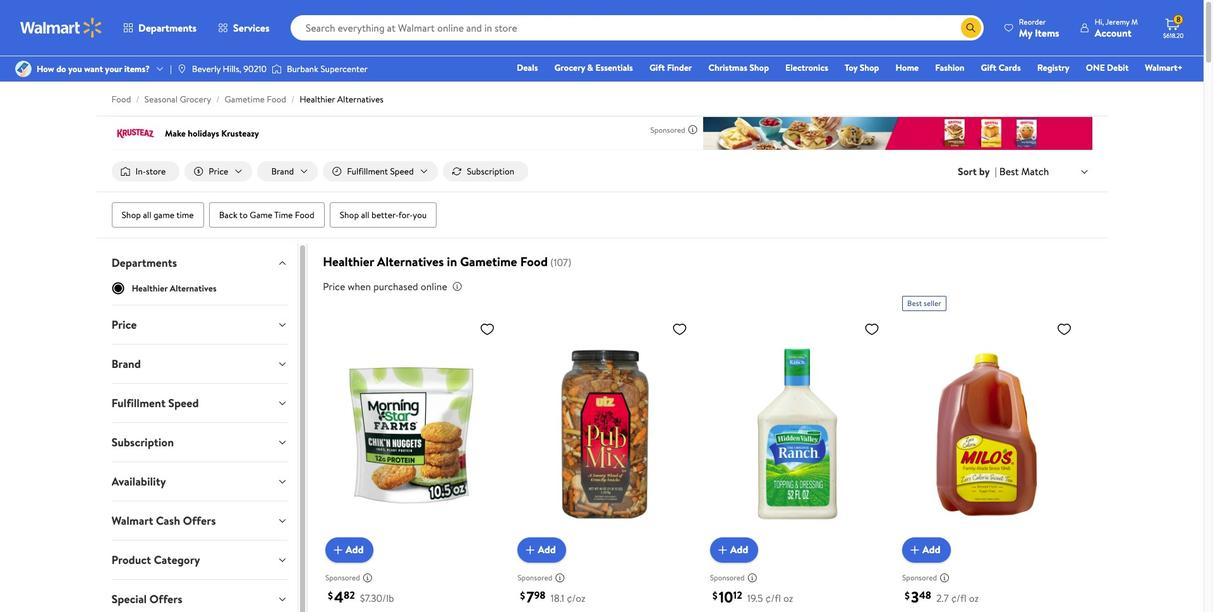 Task type: locate. For each thing, give the bounding box(es) containing it.
add up 12
[[731, 543, 749, 557]]

0 vertical spatial subscription
[[467, 165, 515, 178]]

1 horizontal spatial subscription
[[467, 165, 515, 178]]

fulfillment speed button up shop all better-for-you
[[323, 161, 438, 182]]

oz for 10
[[784, 591, 794, 605]]

1 $ from the left
[[328, 589, 333, 602]]

0 horizontal spatial add to cart image
[[331, 542, 346, 557]]

1 horizontal spatial ad disclaimer and feedback image
[[940, 573, 950, 583]]

¢/fl right 19.5 at the right bottom of page
[[766, 591, 782, 605]]

all
[[143, 209, 151, 221], [361, 209, 370, 221]]

1 vertical spatial alternatives
[[377, 253, 444, 270]]

2 ad disclaimer and feedback image from the left
[[555, 573, 565, 583]]

0 vertical spatial brand button
[[258, 161, 318, 182]]

shop
[[750, 61, 770, 74], [860, 61, 880, 74], [122, 209, 141, 221], [340, 209, 359, 221]]

3 $ from the left
[[713, 589, 718, 602]]

1 horizontal spatial fulfillment speed
[[347, 165, 414, 178]]

1 vertical spatial offers
[[150, 591, 183, 607]]

want
[[84, 63, 103, 75]]

¢/fl right 2.7
[[952, 591, 967, 605]]

2 oz from the left
[[970, 591, 979, 605]]

0 horizontal spatial fulfillment speed button
[[101, 384, 298, 422]]

ad disclaimer and feedback image up $ 7 98 18.1 ¢/oz
[[555, 573, 565, 583]]

1 vertical spatial fulfillment speed button
[[101, 384, 298, 422]]

legal information image
[[453, 281, 463, 292]]

reorder my items
[[1020, 16, 1060, 40]]

add to favorites list, hidden valley gluten free keto-friendly original ranch salad dressing and topping, 52 fl oz image
[[865, 321, 880, 337]]

product category
[[112, 552, 200, 568]]

burbank
[[287, 63, 319, 75]]

0 vertical spatial fulfillment speed
[[347, 165, 414, 178]]

¢/fl inside $ 10 12 19.5 ¢/fl oz
[[766, 591, 782, 605]]

$ left 4
[[328, 589, 333, 602]]

shop all better-for-you link
[[330, 202, 437, 228]]

purchased
[[374, 280, 418, 293]]

add to cart image up 10
[[716, 542, 731, 557]]

departments up items?
[[138, 21, 197, 35]]

price up back
[[209, 165, 229, 178]]

fulfillment speed button
[[323, 161, 438, 182], [101, 384, 298, 422]]

| inside sort and filter section element
[[996, 164, 998, 178]]

supercenter
[[321, 63, 368, 75]]

add button up 98
[[518, 537, 566, 563]]

1 horizontal spatial price
[[209, 165, 229, 178]]

add button for 7
[[518, 537, 566, 563]]

services button
[[207, 13, 280, 43]]

add button for 4
[[326, 537, 374, 563]]

add button up 82
[[326, 537, 374, 563]]

1 horizontal spatial fulfillment
[[347, 165, 388, 178]]

oz inside $ 10 12 19.5 ¢/fl oz
[[784, 591, 794, 605]]

offers right the "special"
[[150, 591, 183, 607]]

walmart cash offers tab
[[101, 501, 298, 540]]

add button up '48'
[[903, 537, 951, 563]]

alternatives up purchased
[[377, 253, 444, 270]]

0 horizontal spatial best
[[908, 298, 923, 309]]

0 horizontal spatial offers
[[150, 591, 183, 607]]

shop all game time
[[122, 209, 194, 221]]

subscription button
[[443, 161, 529, 182]]

$ left 3
[[905, 589, 910, 602]]

healthier for healthier alternatives
[[132, 282, 168, 295]]

3
[[912, 586, 920, 607]]

shop right the toy
[[860, 61, 880, 74]]

1 vertical spatial |
[[996, 164, 998, 178]]

2 horizontal spatial ad disclaimer and feedback image
[[748, 573, 758, 583]]

2 vertical spatial alternatives
[[170, 282, 217, 295]]

1 horizontal spatial  image
[[272, 63, 282, 75]]

1 / from the left
[[136, 93, 139, 106]]

0 horizontal spatial |
[[170, 63, 172, 75]]

 image left how
[[15, 61, 32, 77]]

to
[[240, 209, 248, 221]]

19.5
[[748, 591, 764, 605]]

fulfillment speed inside tab
[[112, 395, 199, 411]]

offers right cash
[[183, 513, 216, 529]]

0 horizontal spatial ad disclaimer and feedback image
[[363, 573, 373, 583]]

walmart+
[[1146, 61, 1184, 74]]

you right do
[[68, 63, 82, 75]]

offers
[[183, 513, 216, 529], [150, 591, 183, 607]]

0 horizontal spatial all
[[143, 209, 151, 221]]

best inside best match "dropdown button"
[[1000, 164, 1020, 178]]

fulfillment speed up subscription dropdown button
[[112, 395, 199, 411]]

add to cart image
[[908, 542, 923, 557]]

best match button
[[998, 163, 1093, 180]]

food
[[112, 93, 131, 106], [267, 93, 286, 106], [295, 209, 315, 221], [521, 253, 548, 270]]

deals link
[[511, 61, 544, 75]]

Walmart Site-Wide search field
[[291, 15, 984, 40]]

| right by
[[996, 164, 998, 178]]

0 vertical spatial brand
[[272, 165, 294, 178]]

add to cart image
[[331, 542, 346, 557], [523, 542, 538, 557], [716, 542, 731, 557]]

ad disclaimer and feedback image up $ 10 12 19.5 ¢/fl oz
[[748, 573, 758, 583]]

cash
[[156, 513, 180, 529]]

add to cart image up 98
[[523, 542, 538, 557]]

1 horizontal spatial ad disclaimer and feedback image
[[555, 573, 565, 583]]

1 add from the left
[[346, 543, 364, 557]]

fashion link
[[930, 61, 971, 75]]

2 / from the left
[[216, 93, 220, 106]]

ad disclaimer and feedback image
[[363, 573, 373, 583], [555, 573, 565, 583], [748, 573, 758, 583]]

availability
[[112, 474, 166, 489]]

brand inside sort and filter section element
[[272, 165, 294, 178]]

$ inside $ 10 12 19.5 ¢/fl oz
[[713, 589, 718, 602]]

1 horizontal spatial /
[[216, 93, 220, 106]]

Healthier Alternatives radio
[[112, 282, 124, 295]]

0 vertical spatial price
[[209, 165, 229, 178]]

1 vertical spatial speed
[[168, 395, 199, 411]]

 image
[[177, 64, 187, 74]]

1 horizontal spatial oz
[[970, 591, 979, 605]]

8
[[1177, 14, 1182, 25]]

1 horizontal spatial speed
[[390, 165, 414, 178]]

1 vertical spatial healthier
[[323, 253, 374, 270]]

add
[[346, 543, 364, 557], [538, 543, 556, 557], [731, 543, 749, 557], [923, 543, 941, 557]]

0 horizontal spatial  image
[[15, 61, 32, 77]]

1 horizontal spatial brand
[[272, 165, 294, 178]]

0 vertical spatial gametime
[[225, 93, 265, 106]]

grocery
[[555, 61, 586, 74], [180, 93, 211, 106]]

/ right food link at top left
[[136, 93, 139, 106]]

alternatives up price tab
[[170, 282, 217, 295]]

1 horizontal spatial |
[[996, 164, 998, 178]]

sponsored up 98
[[518, 572, 553, 583]]

0 horizontal spatial fulfillment
[[112, 395, 166, 411]]

$ inside the $ 3 48 2.7 ¢/fl oz
[[905, 589, 910, 602]]

fulfillment speed up shop all better-for-you
[[347, 165, 414, 178]]

sponsored
[[651, 124, 686, 135], [326, 572, 360, 583], [518, 572, 553, 583], [710, 572, 745, 583], [903, 572, 938, 583]]

1 horizontal spatial ¢/fl
[[952, 591, 967, 605]]

0 horizontal spatial gift
[[650, 61, 665, 74]]

departments up healthier alternatives radio
[[112, 255, 177, 271]]

milo's famous sugar free, zero calorie sweet tea, 128 fl oz jug image
[[903, 316, 1078, 552]]

0 horizontal spatial price
[[112, 317, 137, 333]]

1 vertical spatial fulfillment
[[112, 395, 166, 411]]

1 gift from the left
[[650, 61, 665, 74]]

2 gift from the left
[[982, 61, 997, 74]]

0 vertical spatial fulfillment speed button
[[323, 161, 438, 182]]

$ for 7
[[521, 589, 526, 602]]

price down healthier alternatives radio
[[112, 317, 137, 333]]

3 add button from the left
[[710, 537, 759, 563]]

90210
[[244, 63, 267, 75]]

3 add to cart image from the left
[[716, 542, 731, 557]]

/ down beverly hills, 90210
[[216, 93, 220, 106]]

¢/fl inside the $ 3 48 2.7 ¢/fl oz
[[952, 591, 967, 605]]

1 vertical spatial price button
[[101, 305, 298, 344]]

gift left cards
[[982, 61, 997, 74]]

oz inside the $ 3 48 2.7 ¢/fl oz
[[970, 591, 979, 605]]

departments button up items?
[[113, 13, 207, 43]]

1 vertical spatial ad disclaimer and feedback image
[[940, 573, 950, 583]]

special offers button
[[101, 580, 298, 612]]

ad disclaimer and feedback image for 4
[[363, 573, 373, 583]]

2 all from the left
[[361, 209, 370, 221]]

how
[[37, 63, 54, 75]]

0 vertical spatial ad disclaimer and feedback image
[[688, 125, 698, 135]]

ad disclaimer and feedback image
[[688, 125, 698, 135], [940, 573, 950, 583]]

brand button inside sort and filter section element
[[258, 161, 318, 182]]

add button for 10
[[710, 537, 759, 563]]

shop left better-
[[340, 209, 359, 221]]

1 add to cart image from the left
[[331, 542, 346, 557]]

fulfillment speed button up subscription dropdown button
[[101, 384, 298, 422]]

add to cart image up 82
[[331, 542, 346, 557]]

all left game
[[143, 209, 151, 221]]

best left seller
[[908, 298, 923, 309]]

home link
[[891, 61, 925, 75]]

1 vertical spatial fulfillment speed
[[112, 395, 199, 411]]

0 horizontal spatial fulfillment speed
[[112, 395, 199, 411]]

grocery & essentials
[[555, 61, 633, 74]]

0 vertical spatial best
[[1000, 164, 1020, 178]]

|
[[170, 63, 172, 75], [996, 164, 998, 178]]

ad disclaimer and feedback image for 7
[[555, 573, 565, 583]]

sponsored up 82
[[326, 572, 360, 583]]

brand tab
[[101, 345, 298, 383]]

alternatives for healthier alternatives
[[170, 282, 217, 295]]

back
[[219, 209, 238, 221]]

$ 7 98 18.1 ¢/oz
[[521, 586, 586, 607]]

availability tab
[[101, 462, 298, 501]]

0 vertical spatial offers
[[183, 513, 216, 529]]

0 horizontal spatial /
[[136, 93, 139, 106]]

seasonal
[[145, 93, 178, 106]]

price button up back
[[185, 161, 253, 182]]

 image for burbank supercenter
[[272, 63, 282, 75]]

1 horizontal spatial gametime
[[460, 253, 518, 270]]

1 oz from the left
[[784, 591, 794, 605]]

1 vertical spatial subscription
[[112, 434, 174, 450]]

add up 82
[[346, 543, 364, 557]]

2 add to cart image from the left
[[523, 542, 538, 557]]

 image right '90210' in the left top of the page
[[272, 63, 282, 75]]

departments button
[[113, 13, 207, 43], [101, 243, 298, 282]]

add up '48'
[[923, 543, 941, 557]]

/ down burbank
[[291, 93, 295, 106]]

price button up the brand tab
[[101, 305, 298, 344]]

subscription inside button
[[467, 165, 515, 178]]

one
[[1087, 61, 1106, 74]]

1 vertical spatial brand
[[112, 356, 141, 372]]

1 vertical spatial best
[[908, 298, 923, 309]]

$ inside $ 7 98 18.1 ¢/oz
[[521, 589, 526, 602]]

sponsored for 7
[[518, 572, 553, 583]]

0 horizontal spatial you
[[68, 63, 82, 75]]

special offers
[[112, 591, 183, 607]]

1 ¢/fl from the left
[[766, 591, 782, 605]]

product category button
[[101, 541, 298, 579]]

brand button up "time"
[[258, 161, 318, 182]]

grocery down beverly
[[180, 93, 211, 106]]

shop right christmas
[[750, 61, 770, 74]]

0 horizontal spatial brand
[[112, 356, 141, 372]]

$ 3 48 2.7 ¢/fl oz
[[905, 586, 979, 607]]

0 vertical spatial you
[[68, 63, 82, 75]]

sponsored up 10
[[710, 572, 745, 583]]

grocery inside 'link'
[[555, 61, 586, 74]]

0 horizontal spatial speed
[[168, 395, 199, 411]]

subscription
[[467, 165, 515, 178], [112, 434, 174, 450]]

gift for gift finder
[[650, 61, 665, 74]]

best match
[[1000, 164, 1050, 178]]

toy shop
[[845, 61, 880, 74]]

oz
[[784, 591, 794, 605], [970, 591, 979, 605]]

grocery left "&" on the left top of the page
[[555, 61, 586, 74]]

1 horizontal spatial grocery
[[555, 61, 586, 74]]

1 horizontal spatial you
[[413, 209, 427, 221]]

walmart image
[[20, 18, 102, 38]]

2 horizontal spatial /
[[291, 93, 295, 106]]

4 $ from the left
[[905, 589, 910, 602]]

2 ¢/fl from the left
[[952, 591, 967, 605]]

gift left finder
[[650, 61, 665, 74]]

healthier right healthier alternatives radio
[[132, 282, 168, 295]]

1 all from the left
[[143, 209, 151, 221]]

3 add from the left
[[731, 543, 749, 557]]

1 horizontal spatial gift
[[982, 61, 997, 74]]

1 vertical spatial grocery
[[180, 93, 211, 106]]

m
[[1132, 16, 1139, 27]]

0 vertical spatial grocery
[[555, 61, 586, 74]]

price button
[[185, 161, 253, 182], [101, 305, 298, 344]]

fulfillment speed inside sort and filter section element
[[347, 165, 414, 178]]

1 horizontal spatial all
[[361, 209, 370, 221]]

gametime right the in in the top left of the page
[[460, 253, 518, 270]]

fulfillment inside tab
[[112, 395, 166, 411]]

¢/fl
[[766, 591, 782, 605], [952, 591, 967, 605]]

2 add button from the left
[[518, 537, 566, 563]]

&
[[588, 61, 594, 74]]

healthier up when
[[323, 253, 374, 270]]

1 vertical spatial departments
[[112, 255, 177, 271]]

best seller
[[908, 298, 942, 309]]

gift inside gift cards link
[[982, 61, 997, 74]]

0 vertical spatial departments button
[[113, 13, 207, 43]]

price when purchased online
[[323, 280, 448, 293]]

healthier down "burbank supercenter"
[[300, 93, 335, 106]]

$
[[328, 589, 333, 602], [521, 589, 526, 602], [713, 589, 718, 602], [905, 589, 910, 602]]

| up seasonal grocery link
[[170, 63, 172, 75]]

speed
[[390, 165, 414, 178], [168, 395, 199, 411]]

0 horizontal spatial grocery
[[180, 93, 211, 106]]

all for better-
[[361, 209, 370, 221]]

$ left 7
[[521, 589, 526, 602]]

add for 10
[[731, 543, 749, 557]]

beverly hills, 90210
[[192, 63, 267, 75]]

alternatives down the supercenter
[[337, 93, 384, 106]]

you right better-
[[413, 209, 427, 221]]

0 vertical spatial fulfillment
[[347, 165, 388, 178]]

add up 98
[[538, 543, 556, 557]]

1 add button from the left
[[326, 537, 374, 563]]

speed inside tab
[[168, 395, 199, 411]]

$ inside $ 4 82 $7.30/lb
[[328, 589, 333, 602]]

better-
[[372, 209, 399, 221]]

1 horizontal spatial best
[[1000, 164, 1020, 178]]

3 ad disclaimer and feedback image from the left
[[748, 573, 758, 583]]

best right by
[[1000, 164, 1020, 178]]

best
[[1000, 164, 1020, 178], [908, 298, 923, 309]]

$ left 10
[[713, 589, 718, 602]]

alternatives for healthier alternatives in gametime food (107)
[[377, 253, 444, 270]]

2 add from the left
[[538, 543, 556, 557]]

2 vertical spatial price
[[112, 317, 137, 333]]

/
[[136, 93, 139, 106], [216, 93, 220, 106], [291, 93, 295, 106]]

all left better-
[[361, 209, 370, 221]]

2 horizontal spatial add to cart image
[[716, 542, 731, 557]]

1 horizontal spatial add to cart image
[[523, 542, 538, 557]]

gametime down '90210' in the left top of the page
[[225, 93, 265, 106]]

0 vertical spatial price button
[[185, 161, 253, 182]]

¢/fl for 3
[[952, 591, 967, 605]]

brand button up the fulfillment speed tab
[[101, 345, 298, 383]]

82
[[344, 588, 355, 602]]

1 ad disclaimer and feedback image from the left
[[363, 573, 373, 583]]

ad disclaimer and feedback image up $ 4 82 $7.30/lb
[[363, 573, 373, 583]]

2 horizontal spatial price
[[323, 280, 345, 293]]

0 horizontal spatial ¢/fl
[[766, 591, 782, 605]]

gift finder
[[650, 61, 693, 74]]

price left when
[[323, 280, 345, 293]]

speed up subscription dropdown button
[[168, 395, 199, 411]]

speed up for-
[[390, 165, 414, 178]]

oz right 2.7
[[970, 591, 979, 605]]

add button up 12
[[710, 537, 759, 563]]

departments button down time
[[101, 243, 298, 282]]

2 vertical spatial healthier
[[132, 282, 168, 295]]

0 horizontal spatial oz
[[784, 591, 794, 605]]

gametime
[[225, 93, 265, 106], [460, 253, 518, 270]]

4 add from the left
[[923, 543, 941, 557]]

$ for 10
[[713, 589, 718, 602]]

shop inside christmas shop link
[[750, 61, 770, 74]]

oz right 19.5 at the right bottom of page
[[784, 591, 794, 605]]

toy
[[845, 61, 858, 74]]

services
[[233, 21, 270, 35]]

¢/oz
[[567, 591, 586, 605]]

0 horizontal spatial subscription
[[112, 434, 174, 450]]

2 $ from the left
[[521, 589, 526, 602]]

gift inside gift finder link
[[650, 61, 665, 74]]

 image
[[15, 61, 32, 77], [272, 63, 282, 75]]

morningstar farms original meatless chicken nuggets, 10.5 oz (frozen) image
[[326, 316, 500, 552]]

0 vertical spatial speed
[[390, 165, 414, 178]]



Task type: vqa. For each thing, say whether or not it's contained in the screenshot.
item?'s the want
no



Task type: describe. For each thing, give the bounding box(es) containing it.
(107)
[[551, 255, 572, 269]]

christmas shop link
[[703, 61, 775, 75]]

fulfillment inside sort and filter section element
[[347, 165, 388, 178]]

your
[[105, 63, 122, 75]]

finder
[[667, 61, 693, 74]]

gift cards link
[[976, 61, 1027, 75]]

48
[[920, 588, 932, 602]]

walmart
[[112, 513, 153, 529]]

cards
[[999, 61, 1022, 74]]

sponsored down gift finder link
[[651, 124, 686, 135]]

12
[[734, 588, 743, 602]]

add to favorites list, milo's famous sugar free, zero calorie sweet tea, 128 fl oz jug image
[[1057, 321, 1073, 337]]

special offers tab
[[101, 580, 298, 612]]

0 horizontal spatial gametime
[[225, 93, 265, 106]]

shop all better-for-you
[[340, 209, 427, 221]]

4
[[334, 586, 344, 607]]

debit
[[1108, 61, 1129, 74]]

1 vertical spatial departments button
[[101, 243, 298, 282]]

oz for 3
[[970, 591, 979, 605]]

sponsored for 10
[[710, 572, 745, 583]]

fashion
[[936, 61, 965, 74]]

$618.20
[[1164, 31, 1185, 40]]

hills,
[[223, 63, 242, 75]]

1 vertical spatial brand button
[[101, 345, 298, 383]]

time
[[274, 209, 293, 221]]

speed inside sort and filter section element
[[390, 165, 414, 178]]

0 vertical spatial departments
[[138, 21, 197, 35]]

add to cart image for 10
[[716, 542, 731, 557]]

gift cards
[[982, 61, 1022, 74]]

christmas
[[709, 61, 748, 74]]

walmart+ link
[[1140, 61, 1189, 75]]

$ 4 82 $7.30/lb
[[328, 586, 394, 607]]

shop inside toy shop link
[[860, 61, 880, 74]]

game
[[250, 209, 273, 221]]

sponsored for 4
[[326, 572, 360, 583]]

all for game
[[143, 209, 151, 221]]

reorder
[[1020, 16, 1047, 27]]

beverly
[[192, 63, 221, 75]]

gametime food link
[[225, 93, 286, 106]]

shop all game time link
[[112, 202, 204, 228]]

home
[[896, 61, 919, 74]]

registry link
[[1032, 61, 1076, 75]]

healthier for healthier alternatives in gametime food (107)
[[323, 253, 374, 270]]

items
[[1036, 26, 1060, 40]]

add to favorites list, utz pub mix, 44 oz barrel image
[[673, 321, 688, 337]]

ad disclaimer and feedback image for 10
[[748, 573, 758, 583]]

4 add button from the left
[[903, 537, 951, 563]]

in-
[[136, 165, 146, 178]]

deals
[[517, 61, 538, 74]]

1 vertical spatial gametime
[[460, 253, 518, 270]]

availability button
[[101, 462, 298, 501]]

Search search field
[[291, 15, 984, 40]]

¢/fl for 10
[[766, 591, 782, 605]]

subscription inside dropdown button
[[112, 434, 174, 450]]

items?
[[124, 63, 150, 75]]

$ for 3
[[905, 589, 910, 602]]

price inside sort and filter section element
[[209, 165, 229, 178]]

walmart cash offers button
[[101, 501, 298, 540]]

sort and filter section element
[[96, 151, 1108, 192]]

how do you want your items?
[[37, 63, 150, 75]]

one debit link
[[1081, 61, 1135, 75]]

category
[[154, 552, 200, 568]]

product category tab
[[101, 541, 298, 579]]

in-store button
[[112, 161, 180, 182]]

3 / from the left
[[291, 93, 295, 106]]

healthier alternatives link
[[300, 93, 384, 106]]

gift finder link
[[644, 61, 698, 75]]

jeremy
[[1106, 16, 1130, 27]]

2.7
[[937, 591, 949, 605]]

burbank supercenter
[[287, 63, 368, 75]]

7
[[527, 586, 535, 607]]

subscription button
[[101, 423, 298, 462]]

98
[[535, 588, 546, 602]]

$ for 4
[[328, 589, 333, 602]]

hidden valley gluten free keto-friendly original ranch salad dressing and topping, 52 fl oz image
[[710, 316, 885, 552]]

search icon image
[[967, 23, 977, 33]]

add to cart image for 4
[[331, 542, 346, 557]]

0 vertical spatial healthier
[[300, 93, 335, 106]]

shop inside shop all better-for-you link
[[340, 209, 359, 221]]

electronics
[[786, 61, 829, 74]]

food inside back to game time food link
[[295, 209, 315, 221]]

game
[[154, 209, 175, 221]]

add to cart image for 7
[[523, 542, 538, 557]]

one debit
[[1087, 61, 1129, 74]]

1 horizontal spatial fulfillment speed button
[[323, 161, 438, 182]]

 image for how do you want your items?
[[15, 61, 32, 77]]

price tab
[[101, 305, 298, 344]]

food link
[[112, 93, 131, 106]]

back to game time food link
[[209, 202, 325, 228]]

by
[[980, 164, 990, 178]]

sort
[[959, 164, 977, 178]]

add for 4
[[346, 543, 364, 557]]

when
[[348, 280, 371, 293]]

in-store
[[136, 165, 166, 178]]

sponsored up '48'
[[903, 572, 938, 583]]

online
[[421, 280, 448, 293]]

brand inside the brand tab
[[112, 356, 141, 372]]

18.1
[[551, 591, 565, 605]]

my
[[1020, 26, 1033, 40]]

utz pub mix, 44 oz barrel image
[[518, 316, 693, 552]]

subscription tab
[[101, 423, 298, 462]]

time
[[177, 209, 194, 221]]

price inside tab
[[112, 317, 137, 333]]

do
[[56, 63, 66, 75]]

account
[[1096, 26, 1132, 40]]

best for best match
[[1000, 164, 1020, 178]]

grocery & essentials link
[[549, 61, 639, 75]]

store
[[146, 165, 166, 178]]

add for 7
[[538, 543, 556, 557]]

departments inside departments tab
[[112, 255, 177, 271]]

best for best seller
[[908, 298, 923, 309]]

seller
[[924, 298, 942, 309]]

8 $618.20
[[1164, 14, 1185, 40]]

back to game time food
[[219, 209, 315, 221]]

add to favorites list, morningstar farms original meatless chicken nuggets, 10.5 oz (frozen) image
[[480, 321, 495, 337]]

1 vertical spatial price
[[323, 280, 345, 293]]

sort by |
[[959, 164, 998, 178]]

food / seasonal grocery / gametime food / healthier alternatives
[[112, 93, 384, 106]]

1 horizontal spatial offers
[[183, 513, 216, 529]]

electronics link
[[780, 61, 835, 75]]

fulfillment speed tab
[[101, 384, 298, 422]]

departments tab
[[101, 243, 298, 282]]

0 horizontal spatial ad disclaimer and feedback image
[[688, 125, 698, 135]]

$ 10 12 19.5 ¢/fl oz
[[713, 586, 794, 607]]

0 vertical spatial |
[[170, 63, 172, 75]]

hi,
[[1096, 16, 1105, 27]]

gift for gift cards
[[982, 61, 997, 74]]

10
[[719, 586, 734, 607]]

1 vertical spatial you
[[413, 209, 427, 221]]

seasonal grocery link
[[145, 93, 211, 106]]

0 vertical spatial alternatives
[[337, 93, 384, 106]]

healthier alternatives in gametime food (107)
[[323, 253, 572, 270]]

shop left game
[[122, 209, 141, 221]]

christmas shop
[[709, 61, 770, 74]]



